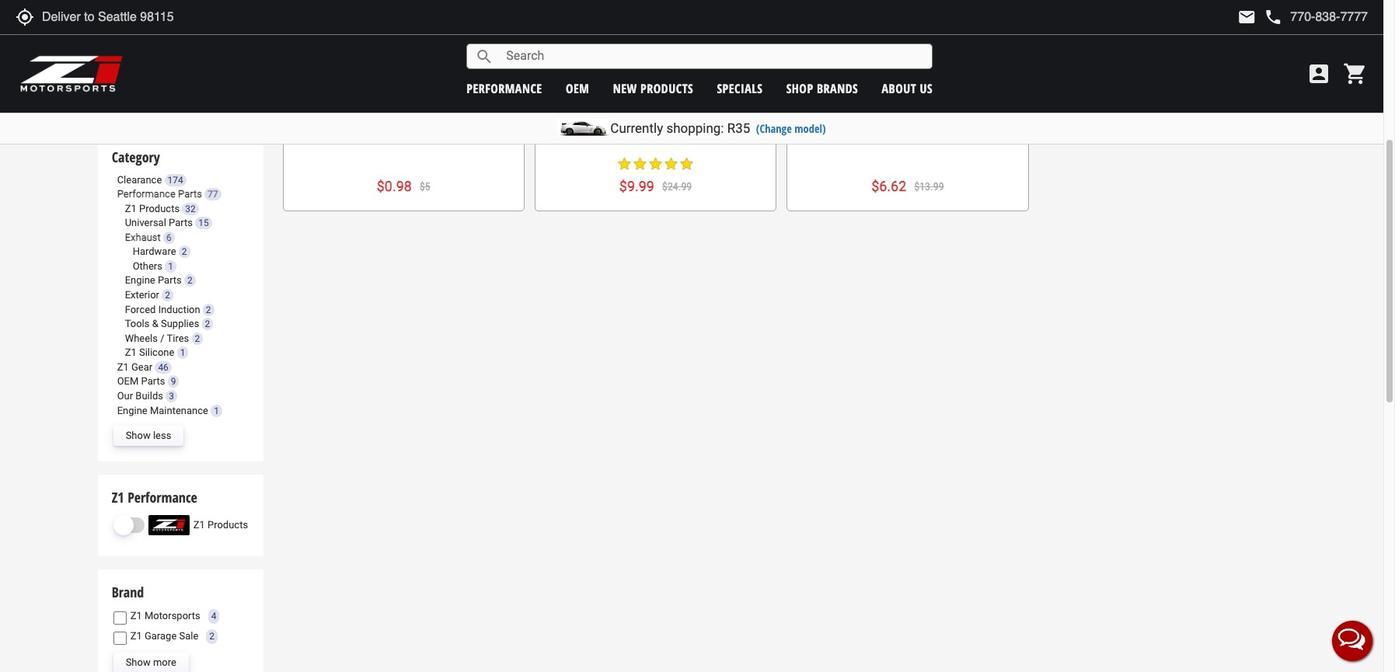 Task type: locate. For each thing, give the bounding box(es) containing it.
r35
[[727, 120, 750, 136]]

nissan 370z z34 2009 2010 2011 2012 2013 2014 2015 2016 2017 2018 2019 3.7l vq37vhr vhr nismo z1 motorsports image
[[130, 33, 193, 53]]

1 vertical spatial oem
[[117, 376, 139, 387]]

show less button
[[113, 426, 184, 446]]

universal up hardware
[[125, 217, 166, 229]]

performance down clearance
[[117, 188, 176, 200]]

6
[[166, 232, 172, 243]]

0 vertical spatial show
[[126, 430, 151, 441]]

products inside category clearance 174 performance parts 77 z1 products 32 universal parts 15 exhaust 6 hardware 2 others 1 engine parts 2 exterior 2 forced induction 2 tools & supplies 2 wheels / tires 2 z1 silicone 1 z1 gear 46 oem parts 9 our builds 3 engine maintenance 1
[[139, 203, 180, 214]]

2 vertical spatial 1
[[214, 405, 219, 416]]

oem
[[566, 80, 590, 97], [117, 376, 139, 387]]

0 vertical spatial performance
[[117, 188, 176, 200]]

0 horizontal spatial universal
[[125, 217, 166, 229]]

others
[[133, 260, 162, 272]]

engine
[[125, 275, 155, 286], [117, 405, 147, 416]]

show for brand
[[126, 657, 151, 669]]

(change
[[756, 121, 792, 136]]

exhaust down new products link
[[624, 116, 666, 133]]

1 horizontal spatial universal
[[567, 116, 621, 133]]

z1 garage sale
[[130, 631, 198, 642]]

3
[[169, 391, 174, 402]]

less
[[153, 430, 171, 441]]

0 vertical spatial universal
[[567, 116, 621, 133]]

z1 inside z1 universal exhaust flanges (custom exhaust)
[[553, 116, 564, 133]]

engine up exterior
[[125, 275, 155, 286]]

phone link
[[1264, 8, 1368, 26]]

show left more
[[126, 657, 151, 669]]

oem left new
[[566, 80, 590, 97]]

induction
[[158, 304, 200, 315]]

flanges
[[669, 116, 711, 133]]

370z
[[196, 36, 219, 48]]

oem link
[[566, 80, 590, 97]]

show
[[126, 430, 151, 441], [126, 657, 151, 669]]

forced
[[125, 304, 156, 315]]

1 show from the top
[[126, 430, 151, 441]]

exhaust up hardware
[[125, 231, 161, 243]]

1 down tires
[[180, 348, 185, 359]]

$5
[[420, 180, 430, 193]]

z1
[[553, 116, 564, 133], [125, 203, 137, 214], [125, 347, 137, 359], [117, 361, 129, 373], [112, 488, 124, 507], [193, 519, 205, 531], [130, 611, 142, 622], [130, 631, 142, 642]]

brand
[[112, 583, 144, 602]]

2 star from the left
[[632, 156, 648, 172]]

1 horizontal spatial exhaust
[[624, 116, 666, 133]]

exhaust
[[624, 116, 666, 133], [854, 116, 896, 133], [125, 231, 161, 243]]

universal down oem link
[[567, 116, 621, 133]]

performance link
[[467, 80, 542, 97]]

2 horizontal spatial exhaust
[[854, 116, 896, 133]]

1 vertical spatial show
[[126, 657, 151, 669]]

0 horizontal spatial 1
[[168, 261, 173, 272]]

1 horizontal spatial products
[[208, 519, 248, 531]]

vibrant
[[809, 116, 851, 133]]

new
[[613, 80, 637, 97]]

/
[[160, 332, 164, 344]]

show left less
[[126, 430, 151, 441]]

exhaust left bung
[[854, 116, 896, 133]]

parts
[[178, 188, 202, 200], [169, 217, 193, 229], [158, 275, 182, 286], [141, 376, 165, 387]]

(change model) link
[[756, 121, 826, 136]]

1
[[168, 261, 173, 272], [180, 348, 185, 359], [214, 405, 219, 416]]

-
[[958, 116, 962, 133]]

show inside 'button'
[[126, 657, 151, 669]]

our
[[117, 390, 133, 402]]

products
[[641, 80, 694, 97]]

0 horizontal spatial oem
[[117, 376, 139, 387]]

us
[[920, 80, 933, 97]]

shopping_cart link
[[1339, 61, 1368, 86]]

star star star star star $9.99 $24.99
[[617, 156, 695, 194]]

performance down less
[[128, 488, 197, 507]]

products
[[139, 203, 180, 214], [208, 519, 248, 531]]

show inside button
[[126, 430, 151, 441]]

exterior
[[125, 289, 159, 301]]

sale
[[179, 631, 198, 642]]

1 vertical spatial 1
[[180, 348, 185, 359]]

2 show from the top
[[126, 657, 151, 669]]

universal
[[567, 116, 621, 133], [125, 217, 166, 229]]

hardware
[[133, 246, 176, 258]]

2 horizontal spatial 1
[[214, 405, 219, 416]]

tires
[[167, 332, 189, 344]]

$24.99
[[662, 180, 692, 193]]

account_box link
[[1303, 61, 1336, 86]]

1 vertical spatial engine
[[117, 405, 147, 416]]

1 vertical spatial universal
[[125, 217, 166, 229]]

$6.62
[[872, 178, 907, 194]]

engine down our
[[117, 405, 147, 416]]

None checkbox
[[113, 62, 126, 75], [113, 612, 126, 625], [113, 62, 126, 75], [113, 612, 126, 625]]

$0.98
[[377, 178, 412, 194]]

$13.99
[[914, 180, 944, 193]]

new products
[[613, 80, 694, 97]]

nissan 350z z33 2003 2004 2005 2006 2007 2008 2009 vq35de 3.5l revup rev up vq35hr nismo z1 motorsports image
[[130, 9, 193, 29]]

0 horizontal spatial products
[[139, 203, 180, 214]]

star
[[617, 156, 632, 172], [632, 156, 648, 172], [648, 156, 664, 172], [664, 156, 679, 172], [679, 156, 695, 172]]

z1 motorsports
[[130, 611, 200, 622]]

5 star from the left
[[679, 156, 695, 172]]

None checkbox
[[113, 14, 126, 27], [113, 38, 126, 51], [113, 632, 126, 645], [113, 14, 126, 27], [113, 38, 126, 51], [113, 632, 126, 645]]

tools
[[125, 318, 150, 330]]

0 vertical spatial oem
[[566, 80, 590, 97]]

about us
[[882, 80, 933, 97]]

show for category
[[126, 430, 151, 441]]

0 horizontal spatial exhaust
[[125, 231, 161, 243]]

about
[[882, 80, 917, 97]]

1 right maintenance
[[214, 405, 219, 416]]

oem up our
[[117, 376, 139, 387]]

1 horizontal spatial 1
[[180, 348, 185, 359]]

wheels
[[125, 332, 158, 344]]

0 vertical spatial products
[[139, 203, 180, 214]]

performance
[[117, 188, 176, 200], [128, 488, 197, 507]]

exhaust inside z1 universal exhaust flanges (custom exhaust)
[[624, 116, 666, 133]]

(custom
[[714, 116, 758, 133]]

m18x1.5
[[965, 116, 1007, 133]]

oem inside category clearance 174 performance parts 77 z1 products 32 universal parts 15 exhaust 6 hardware 2 others 1 engine parts 2 exterior 2 forced induction 2 tools & supplies 2 wheels / tires 2 z1 silicone 1 z1 gear 46 oem parts 9 our builds 3 engine maintenance 1
[[117, 376, 139, 387]]

1 down hardware
[[168, 261, 173, 272]]

2
[[182, 247, 187, 258], [187, 276, 193, 286], [165, 290, 170, 301], [206, 304, 211, 315], [205, 319, 210, 330], [195, 333, 200, 344], [209, 631, 215, 642]]



Task type: describe. For each thing, give the bounding box(es) containing it.
4 star from the left
[[664, 156, 679, 172]]

silicone
[[139, 347, 174, 359]]

1 vertical spatial products
[[208, 519, 248, 531]]

mail
[[1238, 8, 1257, 26]]

brands
[[817, 80, 858, 97]]

mail link
[[1238, 8, 1257, 26]]

parts up builds at left
[[141, 376, 165, 387]]

1 vertical spatial performance
[[128, 488, 197, 507]]

shopping:
[[667, 120, 724, 136]]

z1 motorsports logo image
[[19, 54, 124, 93]]

parts down 32
[[169, 217, 193, 229]]

category
[[112, 147, 160, 166]]

search
[[475, 47, 494, 66]]

clearance
[[117, 174, 162, 185]]

performance inside category clearance 174 performance parts 77 z1 products 32 universal parts 15 exhaust 6 hardware 2 others 1 engine parts 2 exterior 2 forced induction 2 tools & supplies 2 wheels / tires 2 z1 silicone 1 z1 gear 46 oem parts 9 our builds 3 engine maintenance 1
[[117, 188, 176, 200]]

15
[[198, 218, 209, 229]]

bung
[[899, 116, 927, 133]]

exhaust inside category clearance 174 performance parts 77 z1 products 32 universal parts 15 exhaust 6 hardware 2 others 1 engine parts 2 exterior 2 forced induction 2 tools & supplies 2 wheels / tires 2 z1 silicone 1 z1 gear 46 oem parts 9 our builds 3 engine maintenance 1
[[125, 231, 161, 243]]

77
[[208, 189, 218, 200]]

about us link
[[882, 80, 933, 97]]

show more
[[126, 657, 176, 669]]

more
[[153, 657, 176, 669]]

account_box
[[1307, 61, 1332, 86]]

32
[[185, 203, 196, 214]]

shop
[[786, 80, 814, 97]]

&
[[152, 318, 158, 330]]

3 star from the left
[[648, 156, 664, 172]]

exhaust)
[[633, 129, 679, 146]]

performance
[[467, 80, 542, 97]]

$0.98 $5
[[377, 178, 430, 194]]

gear
[[131, 361, 152, 373]]

shop brands link
[[786, 80, 858, 97]]

show more button
[[113, 653, 189, 672]]

mail phone
[[1238, 8, 1283, 26]]

category clearance 174 performance parts 77 z1 products 32 universal parts 15 exhaust 6 hardware 2 others 1 engine parts 2 exterior 2 forced induction 2 tools & supplies 2 wheels / tires 2 z1 silicone 1 z1 gear 46 oem parts 9 our builds 3 engine maintenance 1
[[112, 147, 219, 416]]

universal inside category clearance 174 performance parts 77 z1 products 32 universal parts 15 exhaust 6 hardware 2 others 1 engine parts 2 exterior 2 forced induction 2 tools & supplies 2 wheels / tires 2 z1 silicone 1 z1 gear 46 oem parts 9 our builds 3 engine maintenance 1
[[125, 217, 166, 229]]

z1 performance
[[112, 488, 197, 507]]

phone
[[1264, 8, 1283, 26]]

vibrant exhaust bung plug - m18x1.5
[[809, 116, 1007, 133]]

specials
[[717, 80, 763, 97]]

currently
[[611, 120, 663, 136]]

0 vertical spatial 1
[[168, 261, 173, 272]]

new products link
[[613, 80, 694, 97]]

show less
[[126, 430, 171, 441]]

46
[[158, 362, 169, 373]]

specials link
[[717, 80, 763, 97]]

builds
[[136, 390, 163, 402]]

parts down others
[[158, 275, 182, 286]]

motorsports
[[145, 611, 200, 622]]

1 horizontal spatial oem
[[566, 80, 590, 97]]

my_location
[[16, 8, 34, 26]]

$6.62 $13.99
[[872, 178, 944, 194]]

Search search field
[[494, 44, 932, 68]]

garage
[[145, 631, 177, 642]]

0 vertical spatial engine
[[125, 275, 155, 286]]

maintenance
[[150, 405, 208, 416]]

plug
[[930, 116, 955, 133]]

shop brands
[[786, 80, 858, 97]]

z1 universal exhaust flanges (custom exhaust)
[[553, 116, 758, 146]]

4
[[211, 611, 216, 622]]

1 star from the left
[[617, 156, 632, 172]]

parts up 32
[[178, 188, 202, 200]]

universal inside z1 universal exhaust flanges (custom exhaust)
[[567, 116, 621, 133]]

174
[[168, 175, 183, 185]]

currently shopping: r35 (change model)
[[611, 120, 826, 136]]

z1 products
[[193, 519, 248, 531]]

model)
[[795, 121, 826, 136]]

$9.99
[[619, 178, 655, 194]]

shopping_cart
[[1343, 61, 1368, 86]]

9
[[171, 377, 176, 387]]

supplies
[[161, 318, 199, 330]]



Task type: vqa. For each thing, say whether or not it's contained in the screenshot.


